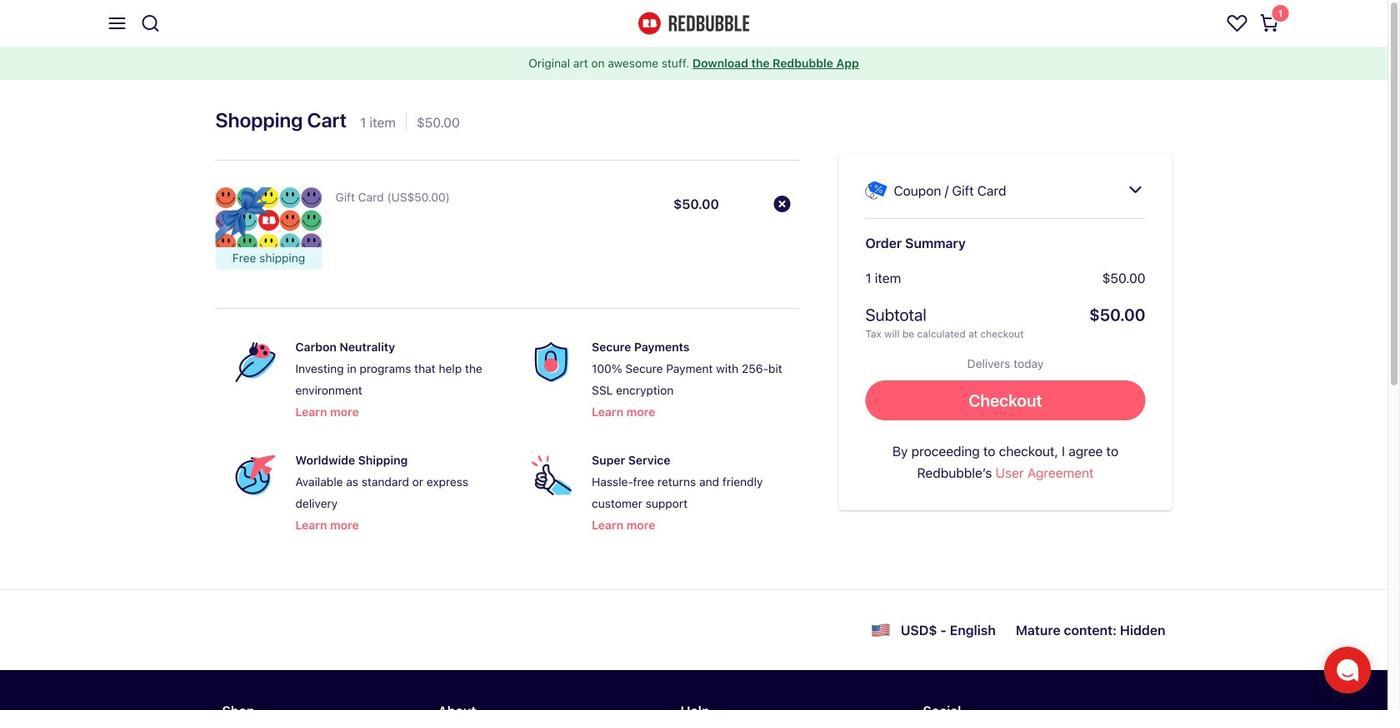 Task type: vqa. For each thing, say whether or not it's contained in the screenshot.
MENU ITEM
no



Task type: describe. For each thing, give the bounding box(es) containing it.
worldwide shipping image
[[235, 456, 275, 496]]

carbon neutrality image
[[235, 342, 275, 382]]

cost summary element
[[866, 268, 1146, 341]]

open chat image
[[1336, 659, 1359, 683]]



Task type: locate. For each thing, give the bounding box(es) containing it.
super service image
[[532, 456, 572, 496]]

trust signals element
[[215, 322, 799, 549]]

secure payments image
[[532, 342, 572, 382]]

footer
[[0, 589, 1388, 711]]

order summary element
[[839, 153, 1172, 511]]



